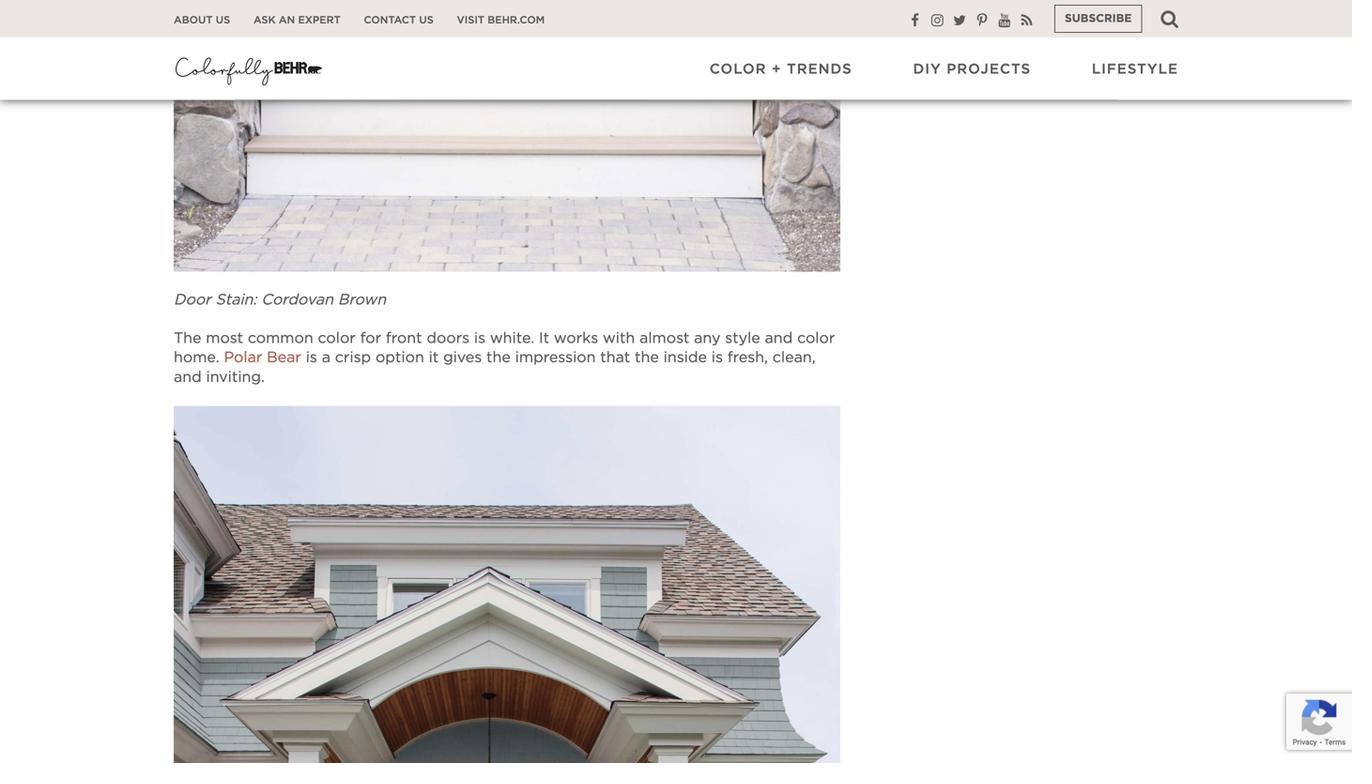 Task type: describe. For each thing, give the bounding box(es) containing it.
contact
[[364, 15, 416, 25]]

an
[[279, 15, 295, 25]]

subscribe
[[1065, 13, 1133, 24]]

white.
[[490, 331, 535, 346]]

about
[[174, 15, 213, 25]]

1 color from the left
[[318, 331, 356, 346]]

clean,
[[773, 351, 816, 366]]

impression
[[515, 351, 596, 366]]

is a crisp option it gives the impression that the inside is fresh, clean, and inviting.
[[174, 351, 816, 385]]

brown
[[338, 293, 386, 308]]

inside
[[664, 351, 707, 366]]

visit
[[457, 15, 485, 25]]

+
[[772, 62, 782, 76]]

0 horizontal spatial is
[[306, 351, 317, 366]]

the most common color for front doors is white. it works with almost any style and color home.
[[174, 331, 836, 366]]

expert
[[298, 15, 341, 25]]

polar bear
[[224, 351, 302, 366]]

a home showing the front door stained as dark brown. image
[[174, 0, 841, 272]]

ask an expert
[[254, 15, 341, 25]]

polar
[[224, 351, 262, 366]]

visit behr.com
[[457, 15, 545, 25]]

inviting.
[[206, 370, 265, 385]]

2 horizontal spatial is
[[712, 351, 723, 366]]

visit behr.com link
[[457, 14, 545, 27]]

diy projects link
[[914, 60, 1032, 79]]

with
[[603, 331, 635, 346]]

common
[[248, 331, 314, 346]]

about us link
[[174, 14, 230, 27]]

ask an expert link
[[254, 14, 341, 27]]

color + trends
[[710, 62, 853, 76]]

door stain: cordovan brown
[[174, 293, 386, 308]]

is inside the most common color for front doors is white. it works with almost any style and color home.
[[474, 331, 486, 346]]

lifestyle link
[[1093, 60, 1179, 79]]



Task type: locate. For each thing, give the bounding box(es) containing it.
and
[[765, 331, 793, 346], [174, 370, 202, 385]]

ask
[[254, 15, 276, 25]]

almost
[[640, 331, 690, 346]]

1 the from the left
[[487, 351, 511, 366]]

color
[[318, 331, 356, 346], [798, 331, 836, 346]]

most
[[206, 331, 243, 346]]

2 color from the left
[[798, 331, 836, 346]]

fresh,
[[728, 351, 768, 366]]

bear
[[267, 351, 302, 366]]

1 horizontal spatial us
[[419, 15, 434, 25]]

us
[[216, 15, 230, 25], [419, 15, 434, 25]]

home.
[[174, 351, 220, 366]]

the
[[487, 351, 511, 366], [635, 351, 659, 366]]

lifestyle
[[1093, 62, 1179, 76]]

1 vertical spatial and
[[174, 370, 202, 385]]

about us
[[174, 15, 230, 25]]

the down the almost
[[635, 351, 659, 366]]

the
[[174, 331, 201, 346]]

color
[[710, 62, 767, 76]]

option
[[376, 351, 424, 366]]

style
[[726, 331, 761, 346]]

diy
[[914, 62, 942, 76]]

works
[[554, 331, 599, 346]]

doors
[[427, 331, 470, 346]]

1 horizontal spatial the
[[635, 351, 659, 366]]

crisp
[[335, 351, 371, 366]]

1 horizontal spatial color
[[798, 331, 836, 346]]

2 the from the left
[[635, 351, 659, 366]]

0 horizontal spatial us
[[216, 15, 230, 25]]

for
[[360, 331, 382, 346]]

0 vertical spatial and
[[765, 331, 793, 346]]

it
[[539, 331, 550, 346]]

subscribe link
[[1055, 5, 1143, 33]]

2 us from the left
[[419, 15, 434, 25]]

1 us from the left
[[216, 15, 230, 25]]

0 horizontal spatial color
[[318, 331, 356, 346]]

contact us link
[[364, 14, 434, 27]]

front
[[386, 331, 422, 346]]

and inside the most common color for front doors is white. it works with almost any style and color home.
[[765, 331, 793, 346]]

that
[[601, 351, 631, 366]]

us for about us
[[216, 15, 230, 25]]

1 horizontal spatial is
[[474, 331, 486, 346]]

us right the about
[[216, 15, 230, 25]]

0 horizontal spatial and
[[174, 370, 202, 385]]

color up a
[[318, 331, 356, 346]]

contact us
[[364, 15, 434, 25]]

any
[[694, 331, 721, 346]]

gives
[[444, 351, 482, 366]]

door
[[174, 293, 211, 308]]

color up "clean,"
[[798, 331, 836, 346]]

colorfully behr image
[[174, 52, 324, 89]]

and inside is a crisp option it gives the impression that the inside is fresh, clean, and inviting.
[[174, 370, 202, 385]]

cordovan
[[261, 293, 334, 308]]

a home showing the front door painted in white. image
[[174, 406, 841, 764]]

projects
[[947, 62, 1032, 76]]

is
[[474, 331, 486, 346], [306, 351, 317, 366], [712, 351, 723, 366]]

is up gives
[[474, 331, 486, 346]]

polar bear link
[[224, 351, 302, 366]]

it
[[429, 351, 439, 366]]

search image
[[1162, 9, 1179, 28]]

stain:
[[216, 293, 257, 308]]

a
[[322, 351, 331, 366]]

us for contact us
[[419, 15, 434, 25]]

and up "clean,"
[[765, 331, 793, 346]]

0 horizontal spatial the
[[487, 351, 511, 366]]

behr.com
[[488, 15, 545, 25]]

the down white.
[[487, 351, 511, 366]]

and down home.
[[174, 370, 202, 385]]

1 horizontal spatial and
[[765, 331, 793, 346]]

color + trends link
[[710, 60, 853, 79]]

us right the contact
[[419, 15, 434, 25]]

is left a
[[306, 351, 317, 366]]

diy projects
[[914, 62, 1032, 76]]

trends
[[787, 62, 853, 76]]

is down any
[[712, 351, 723, 366]]



Task type: vqa. For each thing, say whether or not it's contained in the screenshot.
'colors'
no



